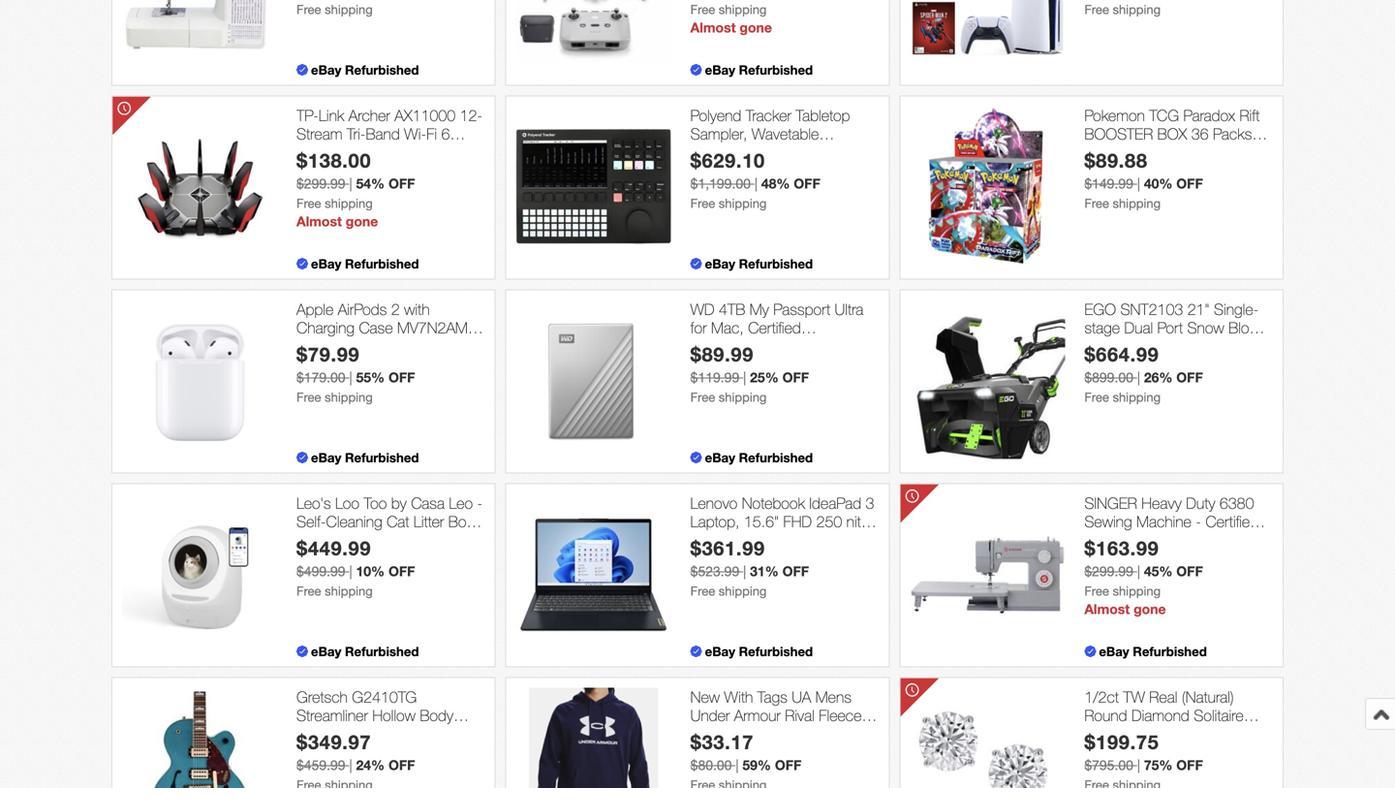 Task type: locate. For each thing, give the bounding box(es) containing it.
stream
[[297, 125, 343, 143]]

free inside $163.99 $299.99 | 45% off free shipping almost gone
[[1085, 584, 1110, 599]]

26%
[[1145, 370, 1173, 386]]

refurbished down sewing at right
[[1085, 531, 1162, 549]]

off right 48%
[[794, 176, 821, 192]]

0 vertical spatial with
[[404, 300, 430, 318]]

singer
[[1085, 494, 1138, 512]]

mv7n2am/a
[[397, 318, 482, 337]]

- inside polyend tracker tabletop sampler, wavetable synthesizer and sequencer - black
[[873, 143, 878, 162]]

refurbished inside wd 4tb my passport ultra for mac, certified refurbished portable external har...
[[691, 337, 768, 355]]

24%
[[356, 757, 385, 773]]

| inside $79.99 $179.00 | 55% off free shipping
[[349, 370, 352, 386]]

1 vertical spatial $299.99
[[1085, 563, 1134, 579]]

$79.99 $179.00 | 55% off free shipping
[[297, 343, 415, 405]]

0 vertical spatial $299.99
[[297, 176, 346, 192]]

shipping for $89.88
[[1113, 196, 1161, 211]]

0 horizontal spatial almost
[[297, 213, 342, 229]]

free inside the $664.99 $899.00 | 26% off free shipping
[[1085, 390, 1110, 405]]

| for $79.99
[[349, 370, 352, 386]]

ego
[[1085, 300, 1117, 318]]

free inside $89.99 $119.99 | 25% off free shipping
[[691, 390, 716, 405]]

0 horizontal spatial certified
[[297, 531, 350, 549]]

off right 54% at the top
[[389, 176, 415, 192]]

free inside $138.00 $299.99 | 54% off free shipping almost gone
[[297, 196, 321, 211]]

single-
[[1215, 300, 1259, 318], [297, 725, 341, 743]]

free inside $89.88 $149.99 | 40% off free shipping
[[1085, 196, 1110, 211]]

1 horizontal spatial free shipping
[[1085, 2, 1161, 17]]

off inside $89.88 $149.99 | 40% off free shipping
[[1177, 176, 1204, 192]]

new
[[1134, 143, 1164, 162], [691, 688, 720, 706]]

shipping inside the $664.99 $899.00 | 26% off free shipping
[[1113, 390, 1161, 405]]

white inside 1/2ct tw real (natural) round diamond solitaire stud earrings in 14k white gold
[[1222, 725, 1258, 743]]

| left 26%
[[1138, 370, 1141, 386]]

free inside free shipping almost gone
[[691, 2, 716, 17]]

shipping inside $89.99 $119.99 | 25% off free shipping
[[719, 390, 767, 405]]

free inside the $361.99 $523.99 | 31% off free shipping
[[691, 584, 716, 599]]

| inside $199.75 $795.00 | 75% off
[[1138, 757, 1141, 773]]

off right 40%
[[1177, 176, 1204, 192]]

1 vertical spatial white
[[1222, 725, 1258, 743]]

$163.99
[[1085, 537, 1160, 560]]

| for $199.75
[[1138, 757, 1141, 773]]

machine
[[1137, 512, 1192, 531]]

$33.17 $80.00 | 59% off
[[691, 731, 802, 773]]

15.6"
[[744, 512, 779, 531]]

gone inside $138.00 $299.99 | 54% off free shipping almost gone
[[346, 213, 378, 229]]

shipping inside $138.00 $299.99 | 54% off free shipping almost gone
[[325, 196, 373, 211]]

0 horizontal spatial white
[[306, 337, 343, 355]]

| inside $163.99 $299.99 | 45% off free shipping almost gone
[[1138, 563, 1141, 579]]

off for $361.99
[[783, 563, 809, 579]]

$163.99 $299.99 | 45% off free shipping almost gone
[[1085, 537, 1204, 617]]

off for $629.10
[[794, 176, 821, 192]]

lenovo notebook ideapad 3 laptop, 15.6" fhd  250 nits, i3-1215u, gb, 512gb
[[691, 494, 875, 549]]

white down solitaire
[[1222, 725, 1258, 743]]

off inside $449.99 $499.99 | 10% off free shipping
[[389, 563, 415, 579]]

tabletop
[[796, 106, 851, 124]]

$299.99 inside $138.00 $299.99 | 54% off free shipping almost gone
[[297, 176, 346, 192]]

1 horizontal spatial new
[[1134, 143, 1164, 162]]

off right 75%
[[1177, 757, 1204, 773]]

| inside $138.00 $299.99 | 54% off free shipping almost gone
[[349, 176, 352, 192]]

pokemon tcg paradox rift booster box 36 packs sealed new link
[[1085, 106, 1274, 162]]

certified down self- on the bottom of the page
[[297, 531, 350, 549]]

2 right 'w/'
[[1126, 337, 1134, 355]]

off inside $89.99 $119.99 | 25% off free shipping
[[783, 370, 809, 386]]

shipping for $138.00
[[325, 196, 373, 211]]

ocean
[[297, 743, 340, 762]]

0 vertical spatial single-
[[1215, 300, 1259, 318]]

ebay
[[311, 62, 341, 77], [705, 62, 736, 77], [311, 256, 341, 271], [705, 256, 736, 271], [311, 450, 341, 465], [705, 450, 736, 465], [311, 643, 341, 659], [705, 643, 736, 659], [1100, 643, 1130, 659]]

under
[[691, 706, 730, 725]]

(natural)
[[1182, 688, 1235, 706]]

port
[[1158, 318, 1184, 337]]

cleaning
[[326, 512, 383, 531]]

1 vertical spatial single-
[[297, 725, 341, 743]]

tri-
[[347, 125, 366, 143]]

0 horizontal spatial 2
[[391, 300, 400, 318]]

$138.00
[[297, 149, 371, 172]]

off right 24%
[[389, 757, 415, 773]]

single- inside ego snt2103 21" single- stage dual port snow blower kit w/ 2 7.5 ah charger
[[1215, 300, 1259, 318]]

refurbished up too
[[345, 450, 419, 465]]

ebay refurbished up archer
[[311, 62, 419, 77]]

ego snt2103 21" single- stage dual port snow blower kit w/ 2 7.5 ah charger
[[1085, 300, 1273, 355]]

certified
[[748, 318, 801, 337], [1206, 512, 1259, 531], [297, 531, 350, 549]]

$299.99 down $163.99
[[1085, 563, 1134, 579]]

1 vertical spatial new
[[691, 688, 720, 706]]

| left 48%
[[755, 176, 758, 192]]

| left 75%
[[1138, 757, 1141, 773]]

| left 10%
[[349, 563, 352, 579]]

off for $89.88
[[1177, 176, 1204, 192]]

shipping for $361.99
[[719, 584, 767, 599]]

1 horizontal spatial with
[[404, 300, 430, 318]]

casa
[[411, 494, 445, 512]]

new inside new with tags ua mens under armour rival fleece sweatshirt jacket hoody
[[691, 688, 720, 706]]

single- up ocean
[[297, 725, 341, 743]]

off right 10%
[[389, 563, 415, 579]]

2 up case at the left top of page
[[391, 300, 400, 318]]

off right 55%
[[389, 370, 415, 386]]

0 horizontal spatial with
[[369, 725, 394, 743]]

with up turquoise
[[369, 725, 394, 743]]

ebay up 4tb
[[705, 256, 736, 271]]

off inside the $664.99 $899.00 | 26% off free shipping
[[1177, 370, 1204, 386]]

passport
[[774, 300, 831, 318]]

off inside $138.00 $299.99 | 54% off free shipping almost gone
[[389, 176, 415, 192]]

new with tags ua mens under armour rival fleece sweatshirt jacket hoody link
[[691, 688, 879, 743]]

off down portable
[[783, 370, 809, 386]]

0 horizontal spatial $299.99
[[297, 176, 346, 192]]

free inside $79.99 $179.00 | 55% off free shipping
[[297, 390, 321, 405]]

| left 40%
[[1138, 176, 1141, 192]]

almost down $138.00
[[297, 213, 342, 229]]

$629.10 $1,199.00 | 48% off free shipping
[[691, 149, 821, 211]]

| inside $349.97 $459.99 | 24% off
[[349, 757, 352, 773]]

loo
[[335, 494, 360, 512]]

| left 54% at the top
[[349, 176, 352, 192]]

free inside $449.99 $499.99 | 10% off free shipping
[[297, 584, 321, 599]]

| left 59%
[[736, 757, 739, 773]]

| inside the $361.99 $523.99 | 31% off free shipping
[[744, 563, 747, 579]]

| inside $89.99 $119.99 | 25% off free shipping
[[744, 370, 747, 386]]

gone for $163.99
[[1134, 601, 1167, 617]]

0 vertical spatial 2
[[391, 300, 400, 318]]

shipping for $664.99
[[1113, 390, 1161, 405]]

| for $664.99
[[1138, 370, 1141, 386]]

ebay refurbished
[[311, 62, 419, 77], [705, 62, 813, 77], [311, 256, 419, 271], [705, 256, 813, 271], [311, 450, 419, 465], [705, 450, 813, 465], [311, 643, 419, 659], [705, 643, 813, 659], [1100, 643, 1208, 659]]

| for $349.97
[[349, 757, 352, 773]]

$199.75 $795.00 | 75% off
[[1085, 731, 1204, 773]]

shipping for $89.99
[[719, 390, 767, 405]]

router
[[351, 143, 394, 162]]

snt2103
[[1121, 300, 1184, 318]]

link
[[319, 106, 344, 124]]

gone down 54% at the top
[[346, 213, 378, 229]]

- inside leo's loo too by casa leo - self-cleaning cat litter box: certified refurbished
[[477, 494, 483, 512]]

stud
[[1085, 725, 1115, 743]]

| inside $449.99 $499.99 | 10% off free shipping
[[349, 563, 352, 579]]

off inside $349.97 $459.99 | 24% off
[[389, 757, 415, 773]]

shipping inside $79.99 $179.00 | 55% off free shipping
[[325, 390, 373, 405]]

new up the under
[[691, 688, 720, 706]]

75%
[[1145, 757, 1173, 773]]

0 vertical spatial white
[[306, 337, 343, 355]]

tp-link archer ax11000 12- stream tri-band wi-fi 6 gaming router link
[[297, 106, 485, 162]]

1/2ct
[[1085, 688, 1119, 706]]

| inside $89.88 $149.99 | 40% off free shipping
[[1138, 176, 1141, 192]]

| left the 25%
[[744, 370, 747, 386]]

1 horizontal spatial almost
[[691, 20, 736, 36]]

59%
[[743, 757, 772, 773]]

tw
[[1124, 688, 1146, 706]]

| left 31%
[[744, 563, 747, 579]]

$899.00
[[1085, 370, 1134, 386]]

certified inside wd 4tb my passport ultra for mac, certified refurbished portable external har...
[[748, 318, 801, 337]]

| left 24%
[[349, 757, 352, 773]]

off right 26%
[[1177, 370, 1204, 386]]

streamliner
[[297, 706, 368, 725]]

off inside $79.99 $179.00 | 55% off free shipping
[[389, 370, 415, 386]]

| for $449.99
[[349, 563, 352, 579]]

1215u,
[[707, 531, 756, 549]]

2 inside the apple airpods 2 with charging case mv7n2am/a - white - excellent
[[391, 300, 400, 318]]

1 vertical spatial gone
[[346, 213, 378, 229]]

off for $349.97
[[389, 757, 415, 773]]

3
[[866, 494, 875, 512]]

1 vertical spatial 2
[[1126, 337, 1134, 355]]

off right "45%"
[[1177, 563, 1204, 579]]

off inside $199.75 $795.00 | 75% off
[[1177, 757, 1204, 773]]

off for $163.99
[[1177, 563, 1204, 579]]

| for $629.10
[[755, 176, 758, 192]]

off inside the $361.99 $523.99 | 31% off free shipping
[[783, 563, 809, 579]]

gold
[[1085, 743, 1116, 762]]

1 horizontal spatial 2
[[1126, 337, 1134, 355]]

certified down my
[[748, 318, 801, 337]]

| left "45%"
[[1138, 563, 1141, 579]]

refurbished down "cat"
[[354, 531, 431, 549]]

| left 55%
[[349, 370, 352, 386]]

$349.97
[[297, 731, 371, 754]]

shipping inside $449.99 $499.99 | 10% off free shipping
[[325, 584, 373, 599]]

ebay up apple
[[311, 256, 341, 271]]

free for $138.00
[[297, 196, 321, 211]]

by
[[391, 494, 407, 512]]

refurbished down the mac,
[[691, 337, 768, 355]]

1 horizontal spatial white
[[1222, 725, 1258, 743]]

1 horizontal spatial certified
[[748, 318, 801, 337]]

gone inside $163.99 $299.99 | 45% off free shipping almost gone
[[1134, 601, 1167, 617]]

1 vertical spatial with
[[369, 725, 394, 743]]

with up mv7n2am/a
[[404, 300, 430, 318]]

ebay refurbished up too
[[311, 450, 419, 465]]

1 free shipping from the left
[[297, 2, 373, 17]]

ebay up 1/2ct
[[1100, 643, 1130, 659]]

1 vertical spatial almost
[[297, 213, 342, 229]]

gone up the tracker
[[740, 20, 772, 36]]

single- up blower
[[1215, 300, 1259, 318]]

refurbished
[[345, 62, 419, 77], [739, 62, 813, 77], [345, 256, 419, 271], [739, 256, 813, 271], [691, 337, 768, 355], [345, 450, 419, 465], [739, 450, 813, 465], [354, 531, 431, 549], [1085, 531, 1162, 549], [345, 643, 419, 659], [739, 643, 813, 659], [1133, 643, 1208, 659]]

$138.00 $299.99 | 54% off free shipping almost gone
[[297, 149, 415, 229]]

off right 31%
[[783, 563, 809, 579]]

$459.99
[[297, 757, 346, 773]]

portable
[[772, 337, 825, 355]]

| inside the $629.10 $1,199.00 | 48% off free shipping
[[755, 176, 758, 192]]

almost inside $138.00 $299.99 | 54% off free shipping almost gone
[[297, 213, 342, 229]]

pokemon tcg paradox rift booster box 36 packs sealed new
[[1085, 106, 1260, 162]]

off right 59%
[[775, 757, 802, 773]]

free for $89.99
[[691, 390, 716, 405]]

0 horizontal spatial new
[[691, 688, 720, 706]]

mens
[[816, 688, 852, 706]]

off inside $163.99 $299.99 | 45% off free shipping almost gone
[[1177, 563, 1204, 579]]

shipping for $629.10
[[719, 196, 767, 211]]

off inside $33.17 $80.00 | 59% off
[[775, 757, 802, 773]]

shipping inside $163.99 $299.99 | 45% off free shipping almost gone
[[1113, 584, 1161, 599]]

| inside the $664.99 $899.00 | 26% off free shipping
[[1138, 370, 1141, 386]]

2 horizontal spatial almost
[[1085, 601, 1130, 617]]

$33.17
[[691, 731, 754, 754]]

4tb
[[719, 300, 746, 318]]

free inside the $629.10 $1,199.00 | 48% off free shipping
[[691, 196, 716, 211]]

refurbished up "real"
[[1133, 643, 1208, 659]]

shipping inside the $629.10 $1,199.00 | 48% off free shipping
[[719, 196, 767, 211]]

$299.99 down $138.00
[[297, 176, 346, 192]]

shipping inside free shipping almost gone
[[719, 2, 767, 17]]

ebay up lenovo
[[705, 450, 736, 465]]

refurbished up airpods
[[345, 256, 419, 271]]

white inside the apple airpods 2 with charging case mv7n2am/a - white - excellent
[[306, 337, 343, 355]]

bigsby
[[399, 725, 442, 743]]

white down "charging"
[[306, 337, 343, 355]]

almost up polyend
[[691, 20, 736, 36]]

new down the box
[[1134, 143, 1164, 162]]

2 vertical spatial gone
[[1134, 601, 1167, 617]]

0 vertical spatial new
[[1134, 143, 1164, 162]]

1 horizontal spatial gone
[[740, 20, 772, 36]]

rival
[[785, 706, 815, 725]]

free
[[297, 2, 321, 17], [691, 2, 716, 17], [1085, 2, 1110, 17], [297, 196, 321, 211], [691, 196, 716, 211], [1085, 196, 1110, 211], [297, 390, 321, 405], [691, 390, 716, 405], [1085, 390, 1110, 405], [297, 584, 321, 599], [691, 584, 716, 599], [1085, 584, 1110, 599]]

shipping inside the $361.99 $523.99 | 31% off free shipping
[[719, 584, 767, 599]]

| for $89.99
[[744, 370, 747, 386]]

25%
[[750, 370, 779, 386]]

0 vertical spatial gone
[[740, 20, 772, 36]]

-
[[873, 143, 878, 162], [297, 337, 302, 355], [347, 337, 352, 355], [477, 494, 483, 512], [1196, 512, 1202, 531]]

almost inside $163.99 $299.99 | 45% off free shipping almost gone
[[1085, 601, 1130, 617]]

0 horizontal spatial free shipping
[[297, 2, 373, 17]]

refurbished up the tracker
[[739, 62, 813, 77]]

off for $33.17
[[775, 757, 802, 773]]

packs
[[1214, 125, 1253, 143]]

ebay refurbished up airpods
[[311, 256, 419, 271]]

polyend tracker tabletop sampler, wavetable synthesizer and sequencer - black
[[691, 106, 878, 180]]

certified down 6380
[[1206, 512, 1259, 531]]

lenovo
[[691, 494, 738, 512]]

2 horizontal spatial certified
[[1206, 512, 1259, 531]]

| inside $33.17 $80.00 | 59% off
[[736, 757, 739, 773]]

0 horizontal spatial single-
[[297, 725, 341, 743]]

250
[[817, 512, 843, 531]]

off inside the $629.10 $1,199.00 | 48% off free shipping
[[794, 176, 821, 192]]

wd 4tb my passport ultra for mac, certified refurbished portable external har... link
[[691, 300, 879, 374]]

almost down $163.99
[[1085, 601, 1130, 617]]

$89.99 $119.99 | 25% off free shipping
[[691, 343, 809, 405]]

shipping
[[325, 2, 373, 17], [719, 2, 767, 17], [1113, 2, 1161, 17], [325, 196, 373, 211], [719, 196, 767, 211], [1113, 196, 1161, 211], [325, 390, 373, 405], [719, 390, 767, 405], [1113, 390, 1161, 405], [325, 584, 373, 599], [719, 584, 767, 599], [1113, 584, 1161, 599]]

shipping inside $89.88 $149.99 | 40% off free shipping
[[1113, 196, 1161, 211]]

gb,
[[761, 531, 786, 549]]

2 horizontal spatial gone
[[1134, 601, 1167, 617]]

0 horizontal spatial gone
[[346, 213, 378, 229]]

refurbished up g2410tg
[[345, 643, 419, 659]]

certified inside "singer heavy duty 6380 sewing machine - certified refurbished"
[[1206, 512, 1259, 531]]

$299.99
[[297, 176, 346, 192], [1085, 563, 1134, 579]]

gone down "45%"
[[1134, 601, 1167, 617]]

jacket
[[762, 725, 805, 743]]

sampler,
[[691, 125, 748, 143]]

$89.88 $149.99 | 40% off free shipping
[[1085, 149, 1204, 211]]

1 horizontal spatial single-
[[1215, 300, 1259, 318]]

$629.10
[[691, 149, 766, 172]]

free for $449.99
[[297, 584, 321, 599]]

free for $79.99
[[297, 390, 321, 405]]

1 horizontal spatial $299.99
[[1085, 563, 1134, 579]]

0 vertical spatial almost
[[691, 20, 736, 36]]

2 vertical spatial almost
[[1085, 601, 1130, 617]]

free for $89.88
[[1085, 196, 1110, 211]]

$299.99 inside $163.99 $299.99 | 45% off free shipping almost gone
[[1085, 563, 1134, 579]]

ebay refurbished up notebook
[[705, 450, 813, 465]]

| for $163.99
[[1138, 563, 1141, 579]]

snow
[[1188, 318, 1225, 337]]



Task type: describe. For each thing, give the bounding box(es) containing it.
refurbished up the tags
[[739, 643, 813, 659]]

- inside "singer heavy duty 6380 sewing machine - certified refurbished"
[[1196, 512, 1202, 531]]

refurbished up notebook
[[739, 450, 813, 465]]

$449.99
[[297, 537, 371, 560]]

and
[[769, 143, 793, 162]]

rift
[[1240, 106, 1260, 124]]

$523.99
[[691, 563, 740, 579]]

gone for $138.00
[[346, 213, 378, 229]]

fhd
[[784, 512, 812, 531]]

$361.99 $523.99 | 31% off free shipping
[[691, 537, 809, 599]]

leo
[[449, 494, 473, 512]]

tracker
[[746, 106, 792, 124]]

external
[[829, 337, 879, 355]]

$79.99
[[297, 343, 360, 366]]

real
[[1150, 688, 1178, 706]]

new inside pokemon tcg paradox rift booster box 36 packs sealed new
[[1134, 143, 1164, 162]]

in
[[1175, 725, 1186, 743]]

dual
[[1125, 318, 1154, 337]]

paradox
[[1184, 106, 1236, 124]]

free for $664.99
[[1085, 390, 1110, 405]]

almost for $163.99
[[1085, 601, 1130, 617]]

fleece
[[819, 706, 862, 725]]

certified inside leo's loo too by casa leo - self-cleaning cat litter box: certified refurbished
[[297, 531, 350, 549]]

with inside the apple airpods 2 with charging case mv7n2am/a - white - excellent
[[404, 300, 430, 318]]

almost inside free shipping almost gone
[[691, 20, 736, 36]]

ebay up polyend
[[705, 62, 736, 77]]

pokemon
[[1085, 106, 1146, 124]]

ah
[[1165, 337, 1182, 355]]

tp-
[[297, 106, 319, 124]]

10%
[[356, 563, 385, 579]]

refurbished inside leo's loo too by casa leo - self-cleaning cat litter box: certified refurbished
[[354, 531, 431, 549]]

ebay refurbished up g2410tg
[[311, 643, 419, 659]]

| for $89.88
[[1138, 176, 1141, 192]]

charging
[[297, 318, 355, 337]]

fi
[[427, 125, 437, 143]]

airpods
[[338, 300, 387, 318]]

$149.99
[[1085, 176, 1134, 192]]

turquoise
[[344, 743, 406, 762]]

$89.99
[[691, 343, 754, 366]]

laptop,
[[691, 512, 740, 531]]

| for $138.00
[[349, 176, 352, 192]]

off for $138.00
[[389, 176, 415, 192]]

512gb
[[791, 531, 838, 549]]

solitaire
[[1194, 706, 1244, 725]]

almost for $138.00
[[297, 213, 342, 229]]

2 inside ego snt2103 21" single- stage dual port snow blower kit w/ 2 7.5 ah charger
[[1126, 337, 1134, 355]]

polyend tracker tabletop sampler, wavetable synthesizer and sequencer - black link
[[691, 106, 879, 180]]

free for $163.99
[[1085, 584, 1110, 599]]

too
[[364, 494, 387, 512]]

refurbished inside "singer heavy duty 6380 sewing machine - certified refurbished"
[[1085, 531, 1162, 549]]

litter
[[414, 512, 444, 531]]

single- inside gretsch g2410tg streamliner hollow body single-cut with bigsby ocean turquoise
[[297, 725, 341, 743]]

refurbished up archer
[[345, 62, 419, 77]]

certified for $163.99
[[1206, 512, 1259, 531]]

box:
[[449, 512, 478, 531]]

black
[[691, 162, 726, 180]]

48%
[[762, 176, 790, 192]]

refurbished up my
[[739, 256, 813, 271]]

blower
[[1229, 318, 1273, 337]]

sweatshirt
[[691, 725, 758, 743]]

31%
[[750, 563, 779, 579]]

hoody
[[809, 725, 852, 743]]

45%
[[1145, 563, 1173, 579]]

shipping for $79.99
[[325, 390, 373, 405]]

6
[[441, 125, 450, 143]]

tags
[[758, 688, 788, 706]]

ebay up gretsch
[[311, 643, 341, 659]]

free for $361.99
[[691, 584, 716, 599]]

ax11000
[[395, 106, 456, 124]]

kit
[[1085, 337, 1101, 355]]

certified for $89.99
[[748, 318, 801, 337]]

| for $33.17
[[736, 757, 739, 773]]

booster
[[1085, 125, 1154, 143]]

off for $199.75
[[1177, 757, 1204, 773]]

body
[[420, 706, 454, 725]]

band
[[366, 125, 400, 143]]

$179.00
[[297, 370, 346, 386]]

leo's
[[297, 494, 331, 512]]

armour
[[735, 706, 781, 725]]

ego snt2103 21" single- stage dual port snow blower kit w/ 2 7.5 ah charger link
[[1085, 300, 1274, 355]]

ebay refurbished up "real"
[[1100, 643, 1208, 659]]

ebay refurbished up my
[[705, 256, 813, 271]]

54%
[[356, 176, 385, 192]]

singer heavy duty 6380 sewing machine - certified refurbished link
[[1085, 494, 1274, 549]]

box
[[1158, 125, 1188, 143]]

ebay refurbished up the tracker
[[705, 62, 813, 77]]

off for $449.99
[[389, 563, 415, 579]]

charger
[[1186, 337, 1238, 355]]

ua
[[792, 688, 812, 706]]

12-
[[460, 106, 483, 124]]

duty
[[1187, 494, 1216, 512]]

ideapad
[[810, 494, 862, 512]]

$89.88
[[1085, 149, 1148, 172]]

sewing
[[1085, 512, 1133, 531]]

| for $361.99
[[744, 563, 747, 579]]

with
[[725, 688, 753, 706]]

ebay up with
[[705, 643, 736, 659]]

55%
[[356, 370, 385, 386]]

round
[[1085, 706, 1128, 725]]

$299.99 for $138.00
[[297, 176, 346, 192]]

off for $664.99
[[1177, 370, 1204, 386]]

gaming
[[297, 143, 347, 162]]

$499.99
[[297, 563, 346, 579]]

ebay refurbished up the tags
[[705, 643, 813, 659]]

36
[[1192, 125, 1209, 143]]

free for $629.10
[[691, 196, 716, 211]]

new with tags ua mens under armour rival fleece sweatshirt jacket hoody
[[691, 688, 862, 743]]

off for $79.99
[[389, 370, 415, 386]]

2 free shipping from the left
[[1085, 2, 1161, 17]]

ebay up link
[[311, 62, 341, 77]]

40%
[[1145, 176, 1173, 192]]

i3-
[[691, 531, 707, 549]]

with inside gretsch g2410tg streamliner hollow body single-cut with bigsby ocean turquoise
[[369, 725, 394, 743]]

har...
[[691, 356, 725, 374]]

$119.99
[[691, 370, 740, 386]]

$199.75
[[1085, 731, 1160, 754]]

g2410tg
[[352, 688, 417, 706]]

$664.99
[[1085, 343, 1160, 366]]

polyend
[[691, 106, 742, 124]]

$349.97 $459.99 | 24% off
[[297, 731, 415, 773]]

shipping for $449.99
[[325, 584, 373, 599]]

archer
[[349, 106, 391, 124]]

off for $89.99
[[783, 370, 809, 386]]

sequencer
[[797, 143, 868, 162]]

$449.99 $499.99 | 10% off free shipping
[[297, 537, 415, 599]]

my
[[750, 300, 769, 318]]

$299.99 for $163.99
[[1085, 563, 1134, 579]]

gone inside free shipping almost gone
[[740, 20, 772, 36]]

cut
[[341, 725, 364, 743]]

ebay up leo's
[[311, 450, 341, 465]]

shipping for $163.99
[[1113, 584, 1161, 599]]



Task type: vqa. For each thing, say whether or not it's contained in the screenshot.
with
yes



